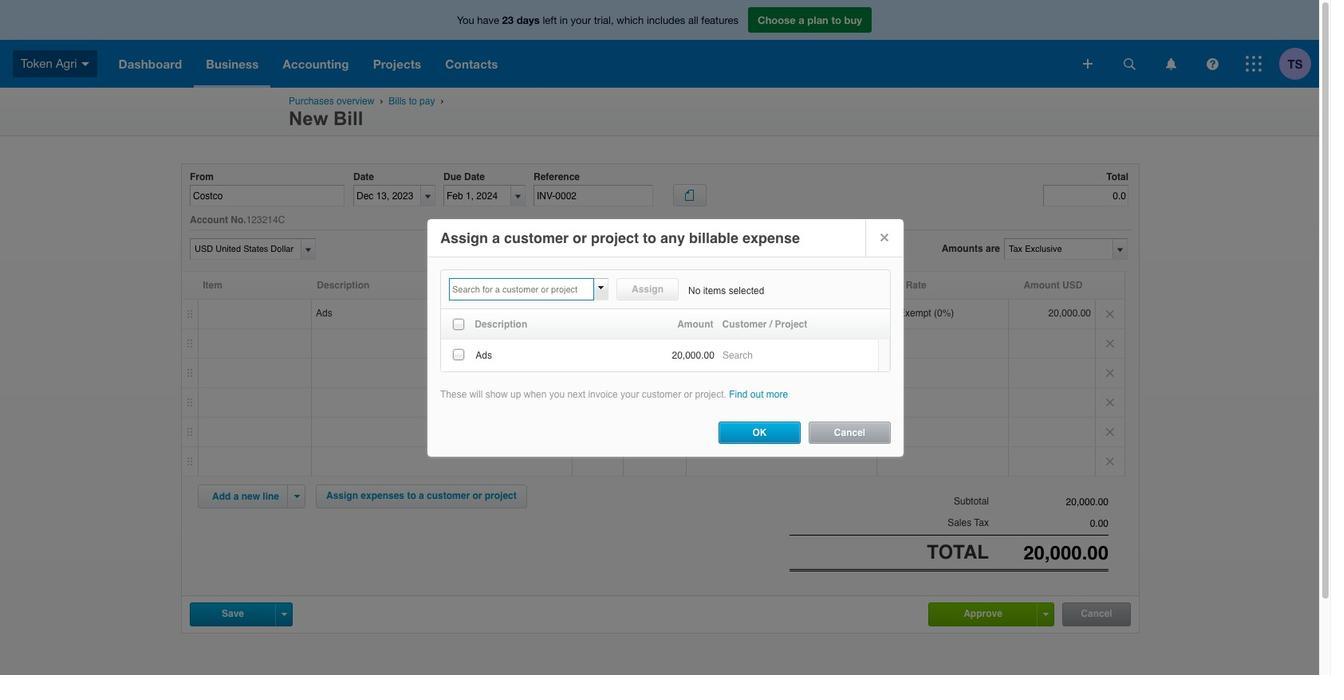 Task type: locate. For each thing, give the bounding box(es) containing it.
add
[[212, 492, 231, 503]]

1 vertical spatial 20,000.00
[[672, 350, 715, 361]]

token agri button
[[0, 40, 107, 88]]

ads
[[316, 308, 332, 319], [476, 350, 492, 361]]

svg image inside token agri popup button
[[81, 62, 89, 66]]

a inside ts "banner"
[[799, 14, 805, 26]]

0 horizontal spatial account
[[190, 215, 228, 226]]

customer
[[504, 230, 569, 246], [492, 310, 534, 322], [642, 389, 681, 400], [427, 491, 470, 502]]

0 horizontal spatial assign
[[326, 491, 358, 502]]

or
[[573, 230, 587, 246], [684, 389, 693, 400], [473, 491, 482, 502]]

customer right expenses
[[427, 491, 470, 502]]

1 horizontal spatial svg image
[[1166, 58, 1176, 70]]

to left pay
[[409, 96, 417, 107]]

delete line item image
[[1096, 330, 1125, 358], [1096, 359, 1125, 388], [1096, 389, 1125, 417], [1096, 418, 1125, 447]]

selected
[[729, 286, 764, 297]]

svg image
[[1246, 56, 1262, 72], [1166, 58, 1176, 70], [81, 62, 89, 66]]

20,000.00 for 20,000.00 search
[[672, 350, 715, 361]]

to right expenses
[[407, 491, 416, 502]]

purchases overview › bills to pay › new bill
[[289, 96, 447, 129]]

1 vertical spatial delete line item image
[[1096, 448, 1125, 477]]

20,000.00 down 6000
[[672, 350, 715, 361]]

you
[[457, 14, 474, 26]]

tax left rate
[[887, 280, 903, 291]]

pay
[[420, 96, 435, 107]]

a inside 'link'
[[419, 491, 424, 502]]

bill
[[333, 108, 363, 129]]

to inside purchases overview › bills to pay › new bill
[[409, 96, 417, 107]]

5.00
[[600, 308, 619, 319]]

1 horizontal spatial cancel
[[1081, 609, 1113, 620]]

or inside 'link'
[[473, 491, 482, 502]]

ts banner
[[0, 0, 1319, 88]]

0 horizontal spatial date
[[353, 172, 374, 183]]

purchases
[[289, 96, 334, 107]]

0 vertical spatial cancel
[[834, 427, 866, 439]]

no
[[688, 286, 701, 297]]

your right the in
[[571, 14, 591, 26]]

1 date from the left
[[353, 172, 374, 183]]

tax for tax exempt (0%)
[[881, 308, 896, 319]]

1 horizontal spatial ads
[[476, 350, 492, 361]]

subtotal
[[954, 496, 989, 508]]

0 vertical spatial account
[[190, 215, 228, 226]]

from
[[190, 172, 214, 183]]

account left no.
[[190, 215, 228, 226]]

total
[[1107, 172, 1129, 183]]

2 horizontal spatial or
[[684, 389, 693, 400]]

a
[[799, 14, 805, 26], [492, 230, 500, 246], [419, 491, 424, 502], [233, 492, 239, 503]]

tax exempt (0%)
[[881, 308, 954, 319]]

customer inside 'link'
[[427, 491, 470, 502]]

2 delete line item image from the top
[[1096, 448, 1125, 477]]

cancel inside cancel link
[[834, 427, 866, 439]]

tax rate
[[887, 280, 927, 291]]

customer
[[722, 319, 767, 330]]

0 vertical spatial delete line item image
[[1096, 300, 1125, 329]]

save
[[222, 609, 244, 620]]

a right add
[[233, 492, 239, 503]]

assign down "due date" text field on the top left of the page
[[440, 230, 488, 246]]

find out more link
[[729, 389, 788, 400]]

0 vertical spatial project
[[591, 230, 639, 246]]

customer down 'search for a customer or project' text field
[[492, 310, 534, 322]]

reference
[[534, 172, 580, 183]]

to left the buy
[[832, 14, 842, 26]]

overview
[[337, 96, 374, 107]]

a right expenses
[[419, 491, 424, 502]]

None text field
[[190, 185, 345, 207], [191, 240, 298, 260], [989, 497, 1109, 508], [989, 542, 1109, 565], [190, 185, 345, 207], [191, 240, 298, 260], [989, 497, 1109, 508], [989, 542, 1109, 565]]

0 horizontal spatial ›
[[380, 96, 383, 106]]

1 vertical spatial amount
[[677, 319, 714, 330]]

amount left -
[[677, 319, 714, 330]]

due date
[[444, 172, 485, 183]]

cancel
[[834, 427, 866, 439], [1081, 609, 1113, 620]]

1 horizontal spatial or
[[573, 230, 587, 246]]

assign inside 'link'
[[326, 491, 358, 502]]

-
[[715, 308, 718, 319]]

0 horizontal spatial description
[[317, 280, 370, 291]]

0 vertical spatial 20,000.00
[[1049, 308, 1091, 319]]

20,000.00 down usd
[[1049, 308, 1091, 319]]

bills
[[389, 96, 406, 107]]

1 horizontal spatial 20,000.00
[[1049, 308, 1091, 319]]

0 horizontal spatial project
[[485, 491, 517, 502]]

cancel link
[[809, 422, 891, 444]]

project
[[591, 230, 639, 246], [485, 491, 517, 502]]

1 vertical spatial tax
[[881, 308, 896, 319]]

show
[[486, 389, 508, 400]]

1 vertical spatial assign
[[632, 284, 664, 295]]

2 vertical spatial or
[[473, 491, 482, 502]]

later
[[537, 310, 558, 322]]

next
[[567, 389, 586, 400]]

project.
[[695, 389, 727, 400]]

Reference text field
[[534, 185, 653, 207]]

tax right sales
[[974, 517, 989, 529]]

account for account
[[695, 280, 733, 291]]

have
[[477, 14, 499, 26]]

2 vertical spatial assign
[[326, 491, 358, 502]]

cancel inside cancel button
[[1081, 609, 1113, 620]]

0 horizontal spatial or
[[473, 491, 482, 502]]

(0%)
[[934, 308, 954, 319]]

trial,
[[594, 14, 614, 26]]

1 horizontal spatial description
[[475, 319, 527, 330]]

your inside 'you have 23 days left in your trial, which includes all features'
[[571, 14, 591, 26]]

0 vertical spatial tax
[[887, 280, 903, 291]]

choose
[[758, 14, 796, 26]]

account for account no. 123214c
[[190, 215, 228, 226]]

23
[[502, 14, 514, 26]]

date up "due date" text field on the top left of the page
[[464, 172, 485, 183]]

› left the bills at the top of the page
[[380, 96, 383, 106]]

account up -
[[695, 280, 733, 291]]

in
[[560, 14, 568, 26]]

out
[[751, 389, 764, 400]]

2 horizontal spatial assign
[[632, 284, 664, 295]]

assign expenses to a customer or project link
[[316, 485, 527, 509]]

amount
[[1024, 280, 1060, 291], [677, 319, 714, 330]]

20,000.00 for 20,000.00
[[1049, 308, 1091, 319]]

0 vertical spatial ads
[[316, 308, 332, 319]]

1 vertical spatial account
[[695, 280, 733, 291]]

2 › from the left
[[441, 96, 444, 106]]

amount usd
[[1024, 280, 1083, 291]]

to left any
[[643, 230, 657, 246]]

2 horizontal spatial svg image
[[1207, 58, 1218, 70]]

1 vertical spatial or
[[684, 389, 693, 400]]

account no. 123214c
[[190, 215, 285, 226]]

expense
[[743, 230, 800, 246]]

0 horizontal spatial svg image
[[81, 62, 89, 66]]

more save options... image
[[281, 614, 287, 617]]

you
[[549, 389, 565, 400]]

1 horizontal spatial account
[[695, 280, 733, 291]]

1 vertical spatial your
[[621, 389, 639, 400]]

20,000.00
[[1049, 308, 1091, 319], [672, 350, 715, 361]]

› right pay
[[441, 96, 444, 106]]

your right invoice
[[621, 389, 639, 400]]

1 vertical spatial cancel
[[1081, 609, 1113, 620]]

you have 23 days left in your trial, which includes all features
[[457, 14, 739, 26]]

None text field
[[1005, 240, 1112, 260], [989, 518, 1109, 529], [1005, 240, 1112, 260], [989, 518, 1109, 529]]

1 horizontal spatial assign
[[440, 230, 488, 246]]

account
[[190, 215, 228, 226], [695, 280, 733, 291]]

0 horizontal spatial your
[[571, 14, 591, 26]]

a left "plan"
[[799, 14, 805, 26]]

0 horizontal spatial amount
[[677, 319, 714, 330]]

amount left usd
[[1024, 280, 1060, 291]]

0 vertical spatial your
[[571, 14, 591, 26]]

1 horizontal spatial amount
[[1024, 280, 1060, 291]]

tax left the 'exempt' at the top of page
[[881, 308, 896, 319]]

agri
[[56, 56, 77, 70]]

to
[[832, 14, 842, 26], [409, 96, 417, 107], [643, 230, 657, 246], [407, 491, 416, 502]]

rate
[[906, 280, 927, 291]]

Date text field
[[354, 186, 420, 206]]

buy
[[844, 14, 862, 26]]

0 horizontal spatial 20,000.00
[[672, 350, 715, 361]]

1 horizontal spatial date
[[464, 172, 485, 183]]

1 vertical spatial ads
[[476, 350, 492, 361]]

assign left expenses
[[326, 491, 358, 502]]

more add line options... image
[[294, 496, 300, 499]]

search
[[723, 350, 753, 361]]

delete line item image
[[1096, 300, 1125, 329], [1096, 448, 1125, 477]]

total
[[927, 541, 989, 564]]

4,000.00
[[645, 308, 682, 319]]

your
[[571, 14, 591, 26], [621, 389, 639, 400]]

0 vertical spatial amount
[[1024, 280, 1060, 291]]

exempt
[[899, 308, 931, 319]]

0 vertical spatial assign
[[440, 230, 488, 246]]

svg image
[[1124, 58, 1136, 70], [1207, 58, 1218, 70], [1083, 59, 1093, 69]]

1 horizontal spatial ›
[[441, 96, 444, 106]]

decide customer later
[[458, 310, 558, 322]]

any
[[661, 230, 685, 246]]

assign a customer or project to any billable expense
[[440, 230, 800, 246]]

ts
[[1288, 56, 1303, 71]]

2 horizontal spatial svg image
[[1246, 56, 1262, 72]]

0 horizontal spatial cancel
[[834, 427, 866, 439]]

date up the date text box
[[353, 172, 374, 183]]

decide
[[458, 310, 489, 322]]

1 horizontal spatial svg image
[[1124, 58, 1136, 70]]

add a new line
[[212, 492, 279, 503]]

assign
[[440, 230, 488, 246], [632, 284, 664, 295], [326, 491, 358, 502]]

cancel button
[[1063, 604, 1130, 626]]

amount for amount usd
[[1024, 280, 1060, 291]]

a down "due date" text field on the top left of the page
[[492, 230, 500, 246]]

1 vertical spatial project
[[485, 491, 517, 502]]

6000
[[691, 308, 712, 319]]

assign up 4,000.00
[[632, 284, 664, 295]]

bills to pay link
[[389, 96, 435, 107]]



Task type: vqa. For each thing, say whether or not it's contained in the screenshot.
leftmost Cancel
yes



Task type: describe. For each thing, give the bounding box(es) containing it.
unit price
[[633, 280, 678, 291]]

1 delete line item image from the top
[[1096, 300, 1125, 329]]

due
[[444, 172, 462, 183]]

up
[[511, 389, 521, 400]]

1 horizontal spatial project
[[591, 230, 639, 246]]

assign for assign expenses to a customer or project
[[326, 491, 358, 502]]

0 vertical spatial description
[[317, 280, 370, 291]]

days
[[517, 14, 540, 26]]

when
[[524, 389, 547, 400]]

add a new line link
[[203, 486, 289, 508]]

token
[[21, 56, 52, 70]]

are
[[986, 244, 1000, 255]]

approve link
[[929, 604, 1037, 626]]

customer / project
[[722, 319, 807, 330]]

1 delete line item image from the top
[[1096, 330, 1125, 358]]

find
[[729, 389, 748, 400]]

sales tax
[[948, 517, 989, 529]]

0 horizontal spatial svg image
[[1083, 59, 1093, 69]]

usd
[[1063, 280, 1083, 291]]

amounts are
[[942, 244, 1000, 255]]

no.
[[231, 215, 246, 226]]

Search for a customer or project text field
[[449, 278, 594, 301]]

save link
[[191, 604, 275, 626]]

assign for assign
[[632, 284, 664, 295]]

to inside 'link'
[[407, 491, 416, 502]]

1 vertical spatial description
[[475, 319, 527, 330]]

3 delete line item image from the top
[[1096, 389, 1125, 417]]

Total text field
[[1043, 185, 1129, 207]]

123214c
[[246, 215, 285, 226]]

these
[[440, 389, 467, 400]]

project
[[775, 319, 807, 330]]

sales
[[948, 517, 972, 529]]

20,000.00 search
[[672, 350, 753, 361]]

assign expenses to a customer or project
[[326, 491, 517, 502]]

more approve options... image
[[1043, 614, 1049, 617]]

which
[[617, 14, 644, 26]]

billable
[[689, 230, 739, 246]]

invoice
[[588, 389, 618, 400]]

choose a plan to buy
[[758, 14, 862, 26]]

4 delete line item image from the top
[[1096, 418, 1125, 447]]

project inside assign expenses to a customer or project 'link'
[[485, 491, 517, 502]]

amounts
[[942, 244, 983, 255]]

line
[[263, 492, 279, 503]]

purchases overview link
[[289, 96, 374, 107]]

these will show up when you next invoice your customer or project. find out more
[[440, 389, 788, 400]]

Due Date text field
[[444, 186, 511, 206]]

/
[[770, 319, 772, 330]]

amount for amount
[[677, 319, 714, 330]]

new
[[241, 492, 260, 503]]

customer up 'search for a customer or project' text field
[[504, 230, 569, 246]]

qty
[[599, 280, 615, 291]]

assign link
[[617, 278, 679, 301]]

expenses
[[361, 491, 404, 502]]

6000 - advertising
[[691, 308, 767, 319]]

new
[[289, 108, 328, 129]]

more
[[766, 389, 788, 400]]

ok
[[753, 427, 767, 439]]

approve
[[964, 609, 1003, 620]]

ts button
[[1279, 40, 1319, 88]]

includes
[[647, 14, 685, 26]]

all
[[688, 14, 699, 26]]

2 vertical spatial tax
[[974, 517, 989, 529]]

customer left project.
[[642, 389, 681, 400]]

token agri
[[21, 56, 77, 70]]

items
[[703, 286, 726, 297]]

unit
[[633, 280, 652, 291]]

0 vertical spatial or
[[573, 230, 587, 246]]

1 › from the left
[[380, 96, 383, 106]]

left
[[543, 14, 557, 26]]

tax for tax rate
[[887, 280, 903, 291]]

no items selected
[[688, 286, 764, 297]]

2 date from the left
[[464, 172, 485, 183]]

2 delete line item image from the top
[[1096, 359, 1125, 388]]

features
[[701, 14, 739, 26]]

a for add a new line
[[233, 492, 239, 503]]

a for choose a plan to buy
[[799, 14, 805, 26]]

1 horizontal spatial your
[[621, 389, 639, 400]]

ok link
[[719, 422, 801, 444]]

to inside ts "banner"
[[832, 14, 842, 26]]

price
[[655, 280, 678, 291]]

advertising
[[720, 308, 767, 319]]

plan
[[808, 14, 829, 26]]

a for assign a customer or project to any billable expense
[[492, 230, 500, 246]]

0 horizontal spatial ads
[[316, 308, 332, 319]]

will
[[470, 389, 483, 400]]

assign for assign a customer or project to any billable expense
[[440, 230, 488, 246]]



